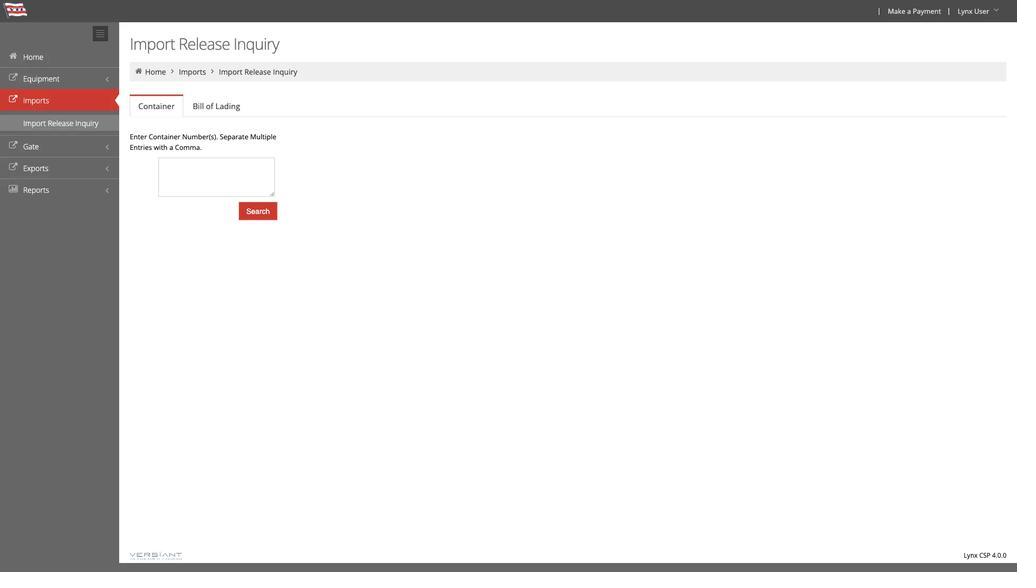 Task type: vqa. For each thing, say whether or not it's contained in the screenshot.
the Bill of Lading
yes



Task type: locate. For each thing, give the bounding box(es) containing it.
0 horizontal spatial imports link
[[0, 89, 119, 111]]

make
[[888, 6, 906, 16]]

0 vertical spatial inquiry
[[233, 33, 279, 54]]

import release inquiry link up gate link
[[0, 115, 119, 131]]

imports link
[[179, 66, 206, 77], [0, 89, 119, 111]]

external link image left gate
[[8, 142, 19, 149]]

home image left angle right icon
[[134, 68, 143, 75]]

a
[[907, 6, 911, 16], [169, 142, 173, 152]]

2 external link image from the top
[[8, 96, 19, 103]]

2 | from the left
[[947, 6, 951, 15]]

lynx for lynx csp 4.0.0
[[964, 551, 978, 559]]

lynx left user
[[958, 6, 973, 16]]

home up equipment
[[23, 52, 43, 62]]

imports link left angle right image
[[179, 66, 206, 77]]

home image up equipment link
[[8, 52, 19, 60]]

1 horizontal spatial home
[[145, 66, 166, 77]]

1 vertical spatial import
[[219, 66, 243, 77]]

release
[[179, 33, 230, 54], [244, 66, 271, 77], [48, 118, 73, 128]]

home link up equipment
[[0, 46, 119, 67]]

imports left angle right image
[[179, 66, 206, 77]]

| right payment in the top of the page
[[947, 6, 951, 15]]

lynx left csp
[[964, 551, 978, 559]]

1 vertical spatial external link image
[[8, 96, 19, 103]]

external link image
[[8, 74, 19, 81], [8, 96, 19, 103], [8, 142, 19, 149]]

1 vertical spatial import release inquiry link
[[0, 115, 119, 131]]

versiant image
[[130, 552, 182, 560]]

0 horizontal spatial |
[[877, 6, 881, 15]]

a right with
[[169, 142, 173, 152]]

angle right image
[[168, 68, 177, 75]]

search
[[246, 207, 270, 215]]

|
[[877, 6, 881, 15], [947, 6, 951, 15]]

0 vertical spatial home image
[[8, 52, 19, 60]]

1 horizontal spatial |
[[947, 6, 951, 15]]

1 vertical spatial imports
[[23, 95, 49, 105]]

1 horizontal spatial release
[[179, 33, 230, 54]]

0 horizontal spatial import release inquiry link
[[0, 115, 119, 131]]

release up angle right image
[[179, 33, 230, 54]]

0 horizontal spatial home image
[[8, 52, 19, 60]]

external link image inside gate link
[[8, 142, 19, 149]]

external link image inside equipment link
[[8, 74, 19, 81]]

0 vertical spatial lynx
[[958, 6, 973, 16]]

2 vertical spatial release
[[48, 118, 73, 128]]

1 horizontal spatial a
[[907, 6, 911, 16]]

import release inquiry up gate link
[[23, 118, 98, 128]]

0 vertical spatial imports link
[[179, 66, 206, 77]]

home link
[[0, 46, 119, 67], [145, 66, 166, 77]]

external link image for equipment
[[8, 74, 19, 81]]

0 horizontal spatial import
[[23, 118, 46, 128]]

release right angle right image
[[244, 66, 271, 77]]

None text field
[[158, 158, 275, 197]]

import release inquiry link
[[219, 66, 297, 77], [0, 115, 119, 131]]

lynx
[[958, 6, 973, 16], [964, 551, 978, 559]]

4.0.0
[[992, 551, 1007, 559]]

0 horizontal spatial home link
[[0, 46, 119, 67]]

2 vertical spatial import
[[23, 118, 46, 128]]

external link image left equipment
[[8, 74, 19, 81]]

import right angle right image
[[219, 66, 243, 77]]

0 vertical spatial container
[[138, 101, 175, 112]]

0 horizontal spatial a
[[169, 142, 173, 152]]

1 horizontal spatial home link
[[145, 66, 166, 77]]

reports link
[[0, 179, 119, 200]]

home image
[[8, 52, 19, 60], [134, 68, 143, 75]]

import release inquiry right angle right image
[[219, 66, 297, 77]]

external link image down equipment link
[[8, 96, 19, 103]]

1 external link image from the top
[[8, 74, 19, 81]]

container link
[[130, 96, 183, 117]]

import release inquiry link right angle right image
[[219, 66, 297, 77]]

imports down equipment
[[23, 95, 49, 105]]

home
[[23, 52, 43, 62], [145, 66, 166, 77]]

1 horizontal spatial imports
[[179, 66, 206, 77]]

1 horizontal spatial imports link
[[179, 66, 206, 77]]

0 horizontal spatial release
[[48, 118, 73, 128]]

release up gate link
[[48, 118, 73, 128]]

2 horizontal spatial import
[[219, 66, 243, 77]]

1 horizontal spatial import
[[130, 33, 175, 54]]

1 vertical spatial a
[[169, 142, 173, 152]]

a right the make
[[907, 6, 911, 16]]

0 vertical spatial external link image
[[8, 74, 19, 81]]

import release inquiry up angle right image
[[130, 33, 279, 54]]

0 horizontal spatial home
[[23, 52, 43, 62]]

imports
[[179, 66, 206, 77], [23, 95, 49, 105]]

1 vertical spatial lynx
[[964, 551, 978, 559]]

1 vertical spatial inquiry
[[273, 66, 297, 77]]

bill of lading link
[[184, 96, 249, 117]]

a inside the "enter container number(s).  separate multiple entries with a comma."
[[169, 142, 173, 152]]

3 external link image from the top
[[8, 142, 19, 149]]

0 vertical spatial import
[[130, 33, 175, 54]]

1 vertical spatial container
[[149, 132, 180, 141]]

0 vertical spatial imports
[[179, 66, 206, 77]]

gate
[[23, 141, 39, 151]]

0 vertical spatial home
[[23, 52, 43, 62]]

external link image inside imports link
[[8, 96, 19, 103]]

import up angle right icon
[[130, 33, 175, 54]]

0 vertical spatial import release inquiry link
[[219, 66, 297, 77]]

container up with
[[149, 132, 180, 141]]

import
[[130, 33, 175, 54], [219, 66, 243, 77], [23, 118, 46, 128]]

2 vertical spatial external link image
[[8, 142, 19, 149]]

lynx user
[[958, 6, 989, 16]]

home left angle right icon
[[145, 66, 166, 77]]

exports
[[23, 163, 48, 173]]

home link left angle right icon
[[145, 66, 166, 77]]

1 vertical spatial home
[[145, 66, 166, 77]]

bill
[[193, 101, 204, 112]]

import release inquiry
[[130, 33, 279, 54], [219, 66, 297, 77], [23, 118, 98, 128]]

2 horizontal spatial release
[[244, 66, 271, 77]]

container
[[138, 101, 175, 112], [149, 132, 180, 141]]

2 vertical spatial import release inquiry
[[23, 118, 98, 128]]

| left the make
[[877, 6, 881, 15]]

1 | from the left
[[877, 6, 881, 15]]

container up enter on the top
[[138, 101, 175, 112]]

comma.
[[175, 142, 202, 152]]

import up gate
[[23, 118, 46, 128]]

imports link down equipment
[[0, 89, 119, 111]]

inquiry
[[233, 33, 279, 54], [273, 66, 297, 77], [75, 118, 98, 128]]

1 vertical spatial home image
[[134, 68, 143, 75]]



Task type: describe. For each thing, give the bounding box(es) containing it.
multiple
[[250, 132, 276, 141]]

0 vertical spatial a
[[907, 6, 911, 16]]

number(s).
[[182, 132, 218, 141]]

0 horizontal spatial imports
[[23, 95, 49, 105]]

payment
[[913, 6, 941, 16]]

lynx user link
[[953, 0, 1006, 22]]

lynx for lynx user
[[958, 6, 973, 16]]

external link image for gate
[[8, 142, 19, 149]]

make a payment
[[888, 6, 941, 16]]

separate
[[220, 132, 248, 141]]

exports link
[[0, 157, 119, 179]]

user
[[975, 6, 989, 16]]

csp
[[979, 551, 991, 559]]

1 vertical spatial import release inquiry
[[219, 66, 297, 77]]

reports
[[23, 185, 49, 195]]

0 vertical spatial import release inquiry
[[130, 33, 279, 54]]

equipment
[[23, 73, 60, 83]]

container inside the "enter container number(s).  separate multiple entries with a comma."
[[149, 132, 180, 141]]

angle right image
[[208, 68, 217, 75]]

entries
[[130, 142, 152, 152]]

search button
[[239, 202, 277, 220]]

with
[[154, 142, 168, 152]]

equipment link
[[0, 67, 119, 89]]

1 vertical spatial release
[[244, 66, 271, 77]]

angle down image
[[991, 6, 1002, 14]]

enter
[[130, 132, 147, 141]]

gate link
[[0, 135, 119, 157]]

1 vertical spatial imports link
[[0, 89, 119, 111]]

1 horizontal spatial import release inquiry link
[[219, 66, 297, 77]]

of
[[206, 101, 213, 112]]

0 vertical spatial release
[[179, 33, 230, 54]]

make a payment link
[[883, 0, 945, 22]]

1 horizontal spatial home image
[[134, 68, 143, 75]]

bar chart image
[[8, 185, 19, 193]]

external link image for imports
[[8, 96, 19, 103]]

external link image
[[8, 163, 19, 171]]

enter container number(s).  separate multiple entries with a comma.
[[130, 132, 276, 152]]

lynx csp 4.0.0
[[964, 551, 1007, 559]]

bill of lading
[[193, 101, 240, 112]]

lading
[[216, 101, 240, 112]]

2 vertical spatial inquiry
[[75, 118, 98, 128]]



